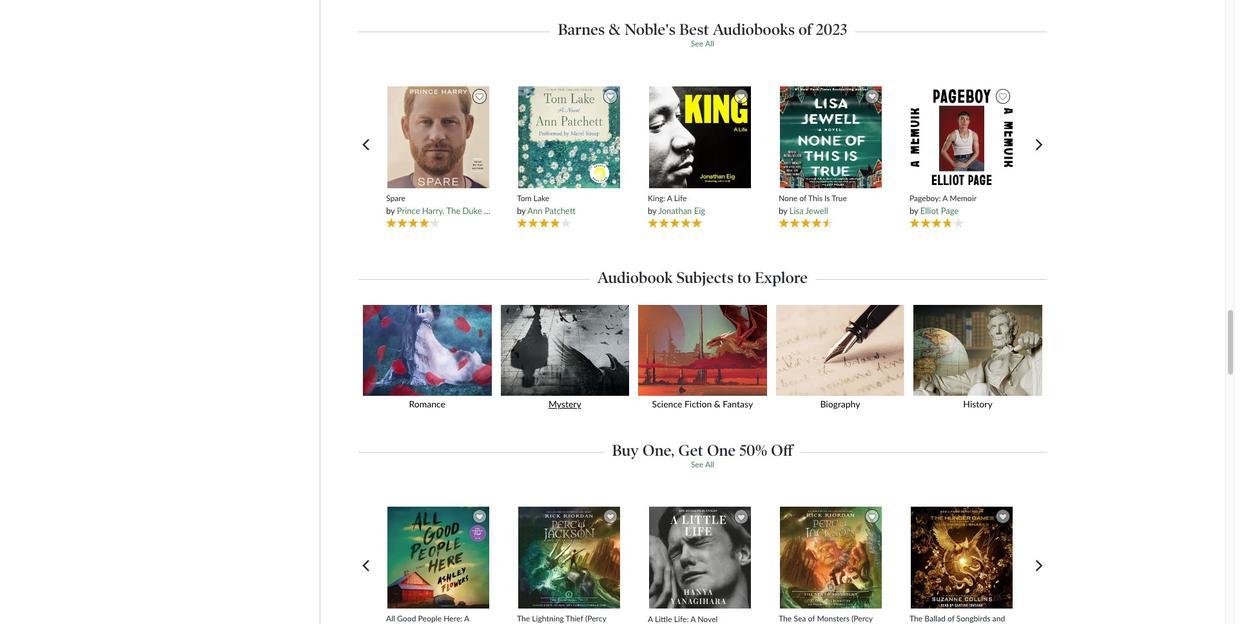 Task type: locate. For each thing, give the bounding box(es) containing it.
none of this is true link
[[779, 194, 884, 203]]

page
[[941, 205, 959, 216]]

the for the lightning thief (percy jackson and the olympian
[[517, 614, 530, 623]]

snakes
[[910, 624, 933, 624]]

by
[[386, 205, 395, 216], [517, 205, 526, 216], [648, 205, 657, 216], [779, 205, 787, 216], [910, 205, 918, 216]]

none
[[779, 194, 798, 203]]

0 horizontal spatial and
[[546, 624, 559, 624]]

ann
[[528, 205, 543, 216]]

by inside none of this is true by lisa jewell
[[779, 205, 787, 216]]

jackson
[[517, 624, 544, 624], [779, 624, 806, 624]]

little
[[655, 614, 672, 624]]

1 by from the left
[[386, 205, 395, 216]]

science fiction & fantasy link
[[634, 305, 771, 418]]

of up (hunger
[[948, 614, 955, 623]]

the down the thief
[[561, 624, 572, 624]]

spare
[[386, 194, 405, 203]]

1 vertical spatial see
[[691, 460, 703, 469]]

5 by from the left
[[910, 205, 918, 216]]

2 see from the top
[[691, 460, 703, 469]]

the left duke
[[446, 205, 460, 216]]

pageboy: a memoir link
[[910, 194, 1014, 203]]

all
[[705, 39, 714, 49], [705, 460, 714, 469], [386, 614, 395, 623]]

history link
[[909, 305, 1047, 418]]

see all link
[[691, 39, 714, 49], [691, 460, 714, 469]]

all down the one
[[705, 460, 714, 469]]

of inside the ballad of songbirds and snakes (hunger games serie
[[948, 614, 955, 623]]

(percy
[[585, 614, 606, 623], [852, 614, 873, 623]]

pageboy: a memoir image
[[910, 86, 1014, 189]]

the ballad of songbirds and snakes (hunger games serie
[[910, 614, 1011, 624]]

the for the ballad of songbirds and snakes (hunger games serie
[[910, 614, 923, 623]]

the up snakes
[[910, 614, 923, 623]]

barnes & noble's best audiobooks of 2023 see all
[[558, 20, 847, 49]]

this
[[808, 194, 823, 203]]

sea
[[794, 614, 806, 623]]

novel inside all good people here: a novel
[[386, 624, 406, 624]]

by inside pageboy: a memoir by elliot page
[[910, 205, 918, 216]]

people
[[418, 614, 442, 623]]

1 see all link from the top
[[691, 39, 714, 49]]

fiction
[[685, 399, 712, 410]]

get
[[678, 441, 703, 459]]

by left "elliot"
[[910, 205, 918, 216]]

jackson down sea
[[779, 624, 806, 624]]

see all link down get
[[691, 460, 714, 469]]

a
[[667, 194, 672, 203], [943, 194, 948, 203], [464, 614, 469, 623], [648, 614, 653, 624], [691, 614, 696, 624]]

see down get
[[691, 460, 703, 469]]

2 (percy from the left
[[852, 614, 873, 623]]

good
[[397, 614, 416, 623]]

1 the from the left
[[561, 624, 572, 624]]

4 by from the left
[[779, 205, 787, 216]]

by down "spare"
[[386, 205, 395, 216]]

games
[[965, 624, 989, 624]]

the
[[446, 205, 460, 216], [517, 614, 530, 623], [779, 614, 792, 623], [910, 614, 923, 623]]

romance image
[[358, 305, 496, 396]]

novel
[[698, 614, 718, 624], [386, 624, 406, 624]]

of right duke
[[484, 205, 492, 216]]

all down best
[[705, 39, 714, 49]]

see all link for best
[[691, 39, 714, 49]]

a right here:
[[464, 614, 469, 623]]

pageboy:
[[910, 194, 941, 203]]

2 by from the left
[[517, 205, 526, 216]]

thief
[[566, 614, 583, 623]]

0 horizontal spatial novel
[[386, 624, 406, 624]]

of left 2023
[[799, 20, 812, 39]]

the left the lightning
[[517, 614, 530, 623]]

science fiction & fantasy
[[652, 399, 753, 410]]

audiobook subjects to explore
[[597, 268, 808, 287]]

true
[[832, 194, 847, 203]]

2 jackson from the left
[[779, 624, 806, 624]]

1 vertical spatial &
[[714, 399, 721, 410]]

the lightning thief (percy jackson and the olympian link
[[517, 614, 622, 624]]

king: a life by jonathan eig
[[648, 194, 705, 216]]

jackson inside the sea of monsters (percy jackson and the olympian
[[779, 624, 806, 624]]

novel right 'life:'
[[698, 614, 718, 624]]

0 horizontal spatial the
[[561, 624, 572, 624]]

2 horizontal spatial and
[[993, 614, 1005, 623]]

the inside the ballad of songbirds and snakes (hunger games serie
[[910, 614, 923, 623]]

a inside all good people here: a novel
[[464, 614, 469, 623]]

a little life: a novel link
[[648, 614, 753, 624]]

spare link
[[386, 194, 491, 203]]

the for the sea of monsters (percy jackson and the olympian
[[779, 614, 792, 623]]

by down king:
[[648, 205, 657, 216]]

& right fiction
[[714, 399, 721, 410]]

ballad
[[925, 614, 946, 623]]

novel down good
[[386, 624, 406, 624]]

off
[[771, 441, 793, 459]]

1 see from the top
[[691, 39, 703, 49]]

king:
[[648, 194, 665, 203]]

the left sea
[[779, 614, 792, 623]]

2 the from the left
[[822, 624, 834, 624]]

0 horizontal spatial jackson
[[517, 624, 544, 624]]

0 vertical spatial see
[[691, 39, 703, 49]]

1 jackson from the left
[[517, 624, 544, 624]]

of left this
[[800, 194, 807, 203]]

jackson down the lightning
[[517, 624, 544, 624]]

see all link down best
[[691, 39, 714, 49]]

all inside all good people here: a novel
[[386, 614, 395, 623]]

1 horizontal spatial and
[[808, 624, 820, 624]]

see down best
[[691, 39, 703, 49]]

by inside tom lake by ann patchett
[[517, 205, 526, 216]]

a right 'life:'
[[691, 614, 696, 624]]

0 vertical spatial all
[[705, 39, 714, 49]]

the
[[561, 624, 572, 624], [822, 624, 834, 624]]

elliot
[[920, 205, 939, 216]]

all left good
[[386, 614, 395, 623]]

2 see all link from the top
[[691, 460, 714, 469]]

see inside buy one, get one 50% off see all
[[691, 460, 703, 469]]

all good people here: a novel
[[386, 614, 469, 624]]

&
[[609, 20, 621, 39], [714, 399, 721, 410]]

memoir
[[950, 194, 977, 203]]

a little life: a novel image
[[649, 506, 752, 610]]

fantasy
[[723, 399, 753, 410]]

1 horizontal spatial novel
[[698, 614, 718, 624]]

jonathan
[[658, 205, 692, 216]]

buy one, get one 50% off see all
[[612, 441, 793, 469]]

by down none
[[779, 205, 787, 216]]

of right sea
[[808, 614, 815, 623]]

of inside none of this is true by lisa jewell
[[800, 194, 807, 203]]

1 horizontal spatial jackson
[[779, 624, 806, 624]]

the down monsters
[[822, 624, 834, 624]]

barnes
[[558, 20, 605, 39]]

the inside the sea of monsters (percy jackson and the olympian
[[779, 614, 792, 623]]

0 horizontal spatial &
[[609, 20, 621, 39]]

1 (percy from the left
[[585, 614, 606, 623]]

(percy right monsters
[[852, 614, 873, 623]]

& right barnes
[[609, 20, 621, 39]]

songbirds
[[957, 614, 991, 623]]

subjects
[[677, 268, 734, 287]]

1 horizontal spatial the
[[822, 624, 834, 624]]

audiobook
[[597, 268, 673, 287]]

3 by from the left
[[648, 205, 657, 216]]

the inside the lightning thief (percy jackson and the olympian
[[517, 614, 530, 623]]

and down the lightning
[[546, 624, 559, 624]]

1 horizontal spatial (percy
[[852, 614, 873, 623]]

a left life at the top
[[667, 194, 672, 203]]

2 vertical spatial all
[[386, 614, 395, 623]]

2023
[[816, 20, 847, 39]]

1 vertical spatial see all link
[[691, 460, 714, 469]]

and right songbirds
[[993, 614, 1005, 623]]

a little life: a novel
[[648, 614, 718, 624]]

0 horizontal spatial (percy
[[585, 614, 606, 623]]

by inside spare by prince harry, the duke of sussex
[[386, 205, 395, 216]]

prince harry, the duke of sussex link
[[397, 205, 519, 216]]

(percy right the thief
[[585, 614, 606, 623]]

pageboy: a memoir by elliot page
[[910, 194, 977, 216]]

1 vertical spatial all
[[705, 460, 714, 469]]

tom lake image
[[518, 86, 621, 189]]

and down monsters
[[808, 624, 820, 624]]

see
[[691, 39, 703, 49], [691, 460, 703, 469]]

of
[[799, 20, 812, 39], [800, 194, 807, 203], [484, 205, 492, 216], [808, 614, 815, 623], [948, 614, 955, 623]]

by down tom
[[517, 205, 526, 216]]

0 vertical spatial see all link
[[691, 39, 714, 49]]

0 vertical spatial &
[[609, 20, 621, 39]]

audiobooks
[[713, 20, 795, 39]]

lake
[[534, 194, 549, 203]]

jewell
[[806, 205, 828, 216]]

a up page
[[943, 194, 948, 203]]

romance
[[409, 399, 445, 410]]

mystery image
[[496, 305, 634, 396]]

and
[[993, 614, 1005, 623], [546, 624, 559, 624], [808, 624, 820, 624]]

lisa jewell link
[[790, 205, 828, 216]]



Task type: vqa. For each thing, say whether or not it's contained in the screenshot.
'DUKE'
yes



Task type: describe. For each thing, give the bounding box(es) containing it.
the sea of monsters (percy jackson and the olympian link
[[779, 614, 884, 624]]

prince
[[397, 205, 420, 216]]

king: a life image
[[649, 86, 752, 189]]

spare image
[[387, 86, 490, 189]]

see inside "barnes & noble's best audiobooks of 2023 see all"
[[691, 39, 703, 49]]

patchett
[[545, 205, 576, 216]]

the lightning thief (percy jackson and the olympian
[[517, 614, 611, 624]]

biography link
[[771, 305, 909, 418]]

sussex
[[494, 205, 519, 216]]

tom lake link
[[517, 194, 622, 203]]

mystery link
[[496, 305, 634, 418]]

and inside the lightning thief (percy jackson and the olympian
[[546, 624, 559, 624]]

and inside the sea of monsters (percy jackson and the olympian
[[808, 624, 820, 624]]

the sea of monsters (percy jackson and the olympian
[[779, 614, 873, 624]]

all good people here: a novel link
[[386, 614, 491, 624]]

here:
[[444, 614, 462, 623]]

elliot page link
[[920, 205, 959, 216]]

life
[[674, 194, 687, 203]]

mystery
[[549, 399, 581, 410]]

biography image
[[771, 305, 909, 396]]

to
[[737, 268, 751, 287]]

the inside the sea of monsters (percy jackson and the olympian
[[822, 624, 834, 624]]

jonathan eig link
[[658, 205, 705, 216]]

the ballad of songbirds and snakes (hunger games series prequel) image
[[910, 506, 1014, 609]]

none of this is true by lisa jewell
[[779, 194, 847, 216]]

of inside the sea of monsters (percy jackson and the olympian
[[808, 614, 815, 623]]

buy
[[612, 441, 639, 459]]

(percy inside the lightning thief (percy jackson and the olympian
[[585, 614, 606, 623]]

(hunger
[[935, 624, 963, 624]]

all good people here: a novel image
[[387, 506, 490, 609]]

(percy inside the sea of monsters (percy jackson and the olympian
[[852, 614, 873, 623]]

tom lake by ann patchett
[[517, 194, 576, 216]]

lisa
[[790, 205, 804, 216]]

a inside pageboy: a memoir by elliot page
[[943, 194, 948, 203]]

the inside spare by prince harry, the duke of sussex
[[446, 205, 460, 216]]

science fiction & fantasy image
[[634, 305, 771, 396]]

a left little
[[648, 614, 653, 624]]

and inside the ballad of songbirds and snakes (hunger games serie
[[993, 614, 1005, 623]]

harry,
[[422, 205, 445, 216]]

of inside "barnes & noble's best audiobooks of 2023 see all"
[[799, 20, 812, 39]]

the sea of monsters (percy jackson and the olympians series #2) image
[[780, 506, 883, 609]]

is
[[825, 194, 830, 203]]

science
[[652, 399, 682, 410]]

the ballad of songbirds and snakes (hunger games serie link
[[910, 614, 1014, 624]]

one
[[707, 441, 736, 459]]

the inside the lightning thief (percy jackson and the olympian
[[561, 624, 572, 624]]

a inside king: a life by jonathan eig
[[667, 194, 672, 203]]

none of this is true image
[[780, 86, 883, 189]]

life:
[[674, 614, 689, 624]]

of inside spare by prince harry, the duke of sussex
[[484, 205, 492, 216]]

by inside king: a life by jonathan eig
[[648, 205, 657, 216]]

noble's
[[625, 20, 676, 39]]

novel inside 'link'
[[698, 614, 718, 624]]

romance link
[[358, 305, 496, 418]]

monsters
[[817, 614, 850, 623]]

lightning
[[532, 614, 564, 623]]

see all link for one
[[691, 460, 714, 469]]

ann patchett link
[[528, 205, 576, 216]]

king: a life link
[[648, 194, 753, 203]]

all inside buy one, get one 50% off see all
[[705, 460, 714, 469]]

history
[[963, 399, 993, 410]]

duke
[[463, 205, 482, 216]]

spare by prince harry, the duke of sussex
[[386, 194, 519, 216]]

all inside "barnes & noble's best audiobooks of 2023 see all"
[[705, 39, 714, 49]]

eig
[[694, 205, 705, 216]]

biography
[[820, 399, 860, 410]]

explore
[[755, 268, 808, 287]]

50%
[[740, 441, 767, 459]]

& inside "barnes & noble's best audiobooks of 2023 see all"
[[609, 20, 621, 39]]

history image
[[909, 305, 1047, 396]]

1 horizontal spatial &
[[714, 399, 721, 410]]

tom
[[517, 194, 532, 203]]

best
[[679, 20, 709, 39]]

the lightning thief (percy jackson and the olympians series #1) image
[[518, 506, 621, 609]]

one,
[[643, 441, 675, 459]]

jackson inside the lightning thief (percy jackson and the olympian
[[517, 624, 544, 624]]



